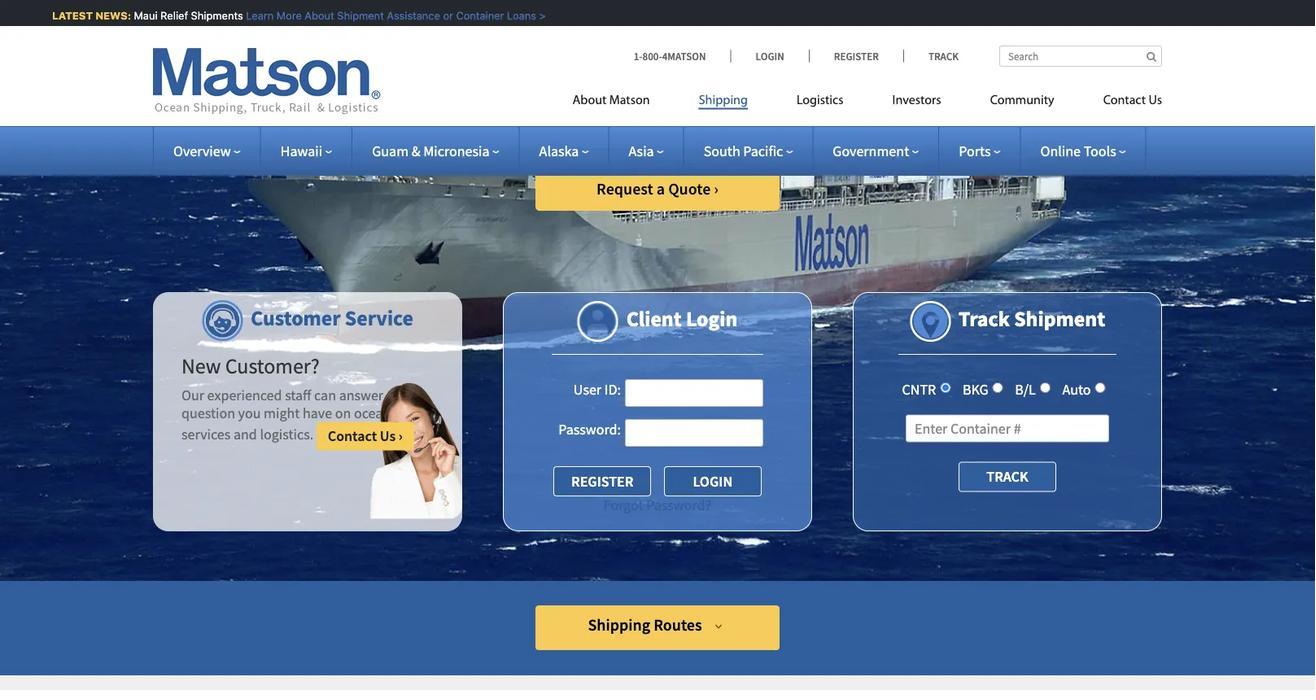 Task type: vqa. For each thing, say whether or not it's contained in the screenshot.
"search box"
yes



Task type: describe. For each thing, give the bounding box(es) containing it.
customer?
[[225, 352, 320, 379]]

service
[[345, 304, 413, 331]]

password:
[[558, 420, 621, 438]]

ocean
[[354, 404, 391, 422]]

forgot password?
[[604, 496, 711, 514]]

password?
[[646, 496, 711, 514]]

contact for contact us ›
[[328, 427, 377, 445]]

shipping for shipping routes
[[588, 615, 650, 635]]

quote
[[668, 178, 711, 199]]

learn
[[240, 9, 268, 22]]

› down any
[[399, 427, 403, 445]]

about matson
[[573, 94, 650, 107]]

assistance
[[381, 9, 434, 22]]

shipping routes link
[[535, 605, 780, 650]]

track for track button
[[987, 467, 1028, 486]]

shipping routes
[[588, 615, 702, 635]]

client login
[[626, 305, 738, 332]]

0 horizontal spatial about
[[299, 9, 328, 22]]

register for the bottom register link
[[571, 472, 633, 490]]

&
[[411, 142, 420, 160]]

track for track shipment
[[959, 305, 1010, 332]]

forgot password? link
[[604, 496, 711, 514]]

might
[[264, 404, 300, 422]]

image of smiling customer service agent ready to help. image
[[369, 383, 462, 519]]

Search search field
[[999, 46, 1162, 67]]

container
[[450, 9, 498, 22]]

1-800-4matson link
[[634, 49, 730, 63]]

overview link
[[173, 142, 241, 160]]

online tools
[[1040, 142, 1116, 160]]

government
[[833, 142, 909, 160]]

your
[[642, 76, 673, 97]]

new customer?
[[181, 352, 320, 379]]

forgot
[[604, 496, 643, 514]]

services and
[[181, 425, 257, 444]]

car
[[676, 76, 700, 97]]

track link
[[903, 49, 959, 63]]

more
[[270, 9, 296, 22]]

south pacific link
[[704, 142, 793, 160]]

maui
[[128, 9, 151, 22]]

about inside about matson link
[[573, 94, 607, 107]]

1-800-4matson
[[634, 49, 706, 63]]

investors link
[[868, 86, 966, 119]]

government link
[[833, 142, 919, 160]]

register for the top register link
[[834, 49, 879, 63]]

schedules
[[651, 128, 722, 148]]

us for contact us ›
[[380, 427, 396, 445]]

contact us link
[[1079, 86, 1162, 119]]

shipping for shipping schedules ›
[[585, 128, 647, 148]]

on
[[335, 404, 351, 422]]

our
[[181, 386, 204, 405]]

latest news: maui relief shipments learn more about shipment assistance or container loans >
[[46, 9, 540, 22]]

south pacific
[[704, 142, 783, 160]]

logistics
[[797, 94, 844, 107]]

user
[[574, 380, 601, 399]]

Password: password field
[[625, 419, 763, 447]]

hawaii
[[281, 142, 322, 160]]

logistics link
[[772, 86, 868, 119]]

1 vertical spatial login
[[686, 305, 738, 332]]

logistics.
[[260, 425, 313, 444]]

community
[[990, 94, 1054, 107]]

you
[[238, 404, 261, 422]]

us for contact us
[[1149, 94, 1162, 107]]

› down shipping link
[[726, 128, 730, 148]]

4matson
[[662, 49, 706, 63]]

staff
[[285, 386, 311, 405]]

experienced
[[207, 386, 282, 405]]

login link
[[730, 49, 809, 63]]

request a quote ›
[[597, 178, 719, 199]]

online tools link
[[1040, 142, 1126, 160]]

ports link
[[959, 142, 1000, 160]]

guam & micronesia
[[372, 142, 490, 160]]

ship
[[607, 76, 638, 97]]

bkg
[[963, 380, 988, 399]]

about matson link
[[573, 86, 674, 119]]

track button
[[959, 462, 1056, 492]]

user id:
[[574, 380, 621, 399]]

pacific
[[743, 142, 783, 160]]

customer
[[251, 304, 341, 331]]

tools
[[1084, 142, 1116, 160]]

User ID: text field
[[625, 379, 763, 407]]



Task type: locate. For each thing, give the bounding box(es) containing it.
1 vertical spatial register link
[[554, 466, 651, 497]]

1 vertical spatial contact
[[328, 427, 377, 445]]

contact down on
[[328, 427, 377, 445]]

› right car
[[703, 76, 708, 97]]

customer service
[[251, 304, 413, 331]]

login up shipping link
[[756, 49, 784, 63]]

any
[[386, 386, 409, 405]]

have
[[303, 404, 332, 422]]

1 vertical spatial shipping
[[585, 128, 647, 148]]

micronesia
[[423, 142, 490, 160]]

about left ship
[[573, 94, 607, 107]]

800-
[[642, 49, 662, 63]]

our experienced staff can answer any question you might have on ocean services and logistics.
[[181, 386, 409, 444]]

search image
[[1147, 51, 1156, 61]]

0 vertical spatial contact
[[1103, 94, 1146, 107]]

loans
[[501, 9, 530, 22]]

routes
[[654, 615, 702, 635]]

learn more about shipment assistance or container loans > link
[[240, 9, 540, 22]]

0 vertical spatial register link
[[809, 49, 903, 63]]

0 vertical spatial shipping
[[699, 94, 748, 107]]

0 vertical spatial about
[[299, 9, 328, 22]]

0 horizontal spatial register
[[571, 472, 633, 490]]

0 horizontal spatial contact
[[328, 427, 377, 445]]

1 horizontal spatial register
[[834, 49, 879, 63]]

main content
[[0, 675, 1315, 690]]

0 vertical spatial us
[[1149, 94, 1162, 107]]

about
[[299, 9, 328, 22], [573, 94, 607, 107]]

request
[[597, 178, 653, 199]]

b/l
[[1015, 380, 1036, 399]]

us down search image
[[1149, 94, 1162, 107]]

shipping
[[699, 94, 748, 107], [585, 128, 647, 148], [588, 615, 650, 635]]

news:
[[89, 9, 125, 22]]

contact inside top menu navigation
[[1103, 94, 1146, 107]]

auto
[[1062, 380, 1091, 399]]

community link
[[966, 86, 1079, 119]]

track up bkg "option"
[[959, 305, 1010, 332]]

0 horizontal spatial login
[[686, 305, 738, 332]]

hawaii link
[[281, 142, 332, 160]]

south
[[704, 142, 740, 160]]

alaska link
[[539, 142, 589, 160]]

shipping inside shipping schedules › link
[[585, 128, 647, 148]]

shipping up south
[[699, 94, 748, 107]]

1 horizontal spatial shipment
[[1014, 305, 1105, 332]]

request a quote › link
[[535, 166, 780, 211]]

1 vertical spatial us
[[380, 427, 396, 445]]

B/L radio
[[1040, 382, 1050, 393]]

contact us ›
[[328, 427, 403, 445]]

register link up top menu navigation
[[809, 49, 903, 63]]

us inside top menu navigation
[[1149, 94, 1162, 107]]

shipping link
[[674, 86, 772, 119]]

shipment
[[331, 9, 378, 22], [1014, 305, 1105, 332]]

shipping schedules › link
[[535, 116, 780, 160]]

guam & micronesia link
[[372, 142, 499, 160]]

1 vertical spatial shipment
[[1014, 305, 1105, 332]]

None search field
[[999, 46, 1162, 67]]

shipping left routes
[[588, 615, 650, 635]]

a
[[657, 178, 665, 199]]

Enter Container # text field
[[906, 415, 1109, 442]]

contact
[[1103, 94, 1146, 107], [328, 427, 377, 445]]

contact us
[[1103, 94, 1162, 107]]

register link
[[809, 49, 903, 63], [554, 466, 651, 497]]

latest
[[46, 9, 87, 22]]

id:
[[604, 380, 621, 399]]

1 horizontal spatial login
[[756, 49, 784, 63]]

or
[[437, 9, 447, 22]]

CNTR radio
[[940, 382, 951, 393]]

track down enter container # text box
[[987, 467, 1028, 486]]

online
[[1040, 142, 1081, 160]]

0 vertical spatial login
[[756, 49, 784, 63]]

>
[[533, 9, 540, 22]]

register link down password:
[[554, 466, 651, 497]]

register up top menu navigation
[[834, 49, 879, 63]]

BKG radio
[[993, 382, 1003, 393]]

login right client in the top of the page
[[686, 305, 738, 332]]

login
[[756, 49, 784, 63], [686, 305, 738, 332]]

› right quote
[[714, 178, 719, 199]]

ship your car › link
[[535, 64, 780, 109]]

us down ocean
[[380, 427, 396, 445]]

alaska
[[539, 142, 579, 160]]

1 horizontal spatial register link
[[809, 49, 903, 63]]

shipment left assistance
[[331, 9, 378, 22]]

0 horizontal spatial register link
[[554, 466, 651, 497]]

client
[[626, 305, 682, 332]]

track inside button
[[987, 467, 1028, 486]]

asia
[[629, 142, 654, 160]]

investors
[[892, 94, 941, 107]]

2 vertical spatial track
[[987, 467, 1028, 486]]

shipping inside shipping link
[[699, 94, 748, 107]]

1 horizontal spatial us
[[1149, 94, 1162, 107]]

matson
[[609, 94, 650, 107]]

track up investors
[[928, 49, 959, 63]]

0 vertical spatial track
[[928, 49, 959, 63]]

1 vertical spatial track
[[959, 305, 1010, 332]]

register
[[834, 49, 879, 63], [571, 472, 633, 490]]

overview
[[173, 142, 231, 160]]

0 vertical spatial shipment
[[331, 9, 378, 22]]

0 horizontal spatial shipment
[[331, 9, 378, 22]]

1 horizontal spatial about
[[573, 94, 607, 107]]

shipment up b/l 'radio'
[[1014, 305, 1105, 332]]

track for track link
[[928, 49, 959, 63]]

ship your car ›
[[607, 76, 708, 97]]

ports
[[959, 142, 991, 160]]

1 horizontal spatial contact
[[1103, 94, 1146, 107]]

0 vertical spatial register
[[834, 49, 879, 63]]

1 vertical spatial register
[[571, 472, 633, 490]]

cntr
[[902, 380, 936, 399]]

2 vertical spatial shipping
[[588, 615, 650, 635]]

blue matson logo with ocean, shipping, truck, rail and logistics written beneath it. image
[[153, 48, 381, 115]]

shipping schedules ›
[[585, 128, 730, 148]]

question
[[181, 404, 235, 422]]

shipping for shipping
[[699, 94, 748, 107]]

shipping down about matson link on the top of page
[[585, 128, 647, 148]]

1-
[[634, 49, 642, 63]]

contact for contact us
[[1103, 94, 1146, 107]]

guam
[[372, 142, 409, 160]]

Auto radio
[[1095, 382, 1106, 393]]

shipping inside shipping routes "link"
[[588, 615, 650, 635]]

None button
[[664, 466, 762, 497]]

contact us › link
[[316, 422, 414, 450]]

shipments
[[185, 9, 237, 22]]

0 horizontal spatial us
[[380, 427, 396, 445]]

contact up tools
[[1103, 94, 1146, 107]]

1 vertical spatial about
[[573, 94, 607, 107]]

can
[[314, 386, 336, 405]]

answer
[[339, 386, 383, 405]]

asia link
[[629, 142, 664, 160]]

top menu navigation
[[573, 86, 1162, 119]]

about right more
[[299, 9, 328, 22]]

new
[[181, 352, 221, 379]]

register up forgot
[[571, 472, 633, 490]]

us
[[1149, 94, 1162, 107], [380, 427, 396, 445]]



